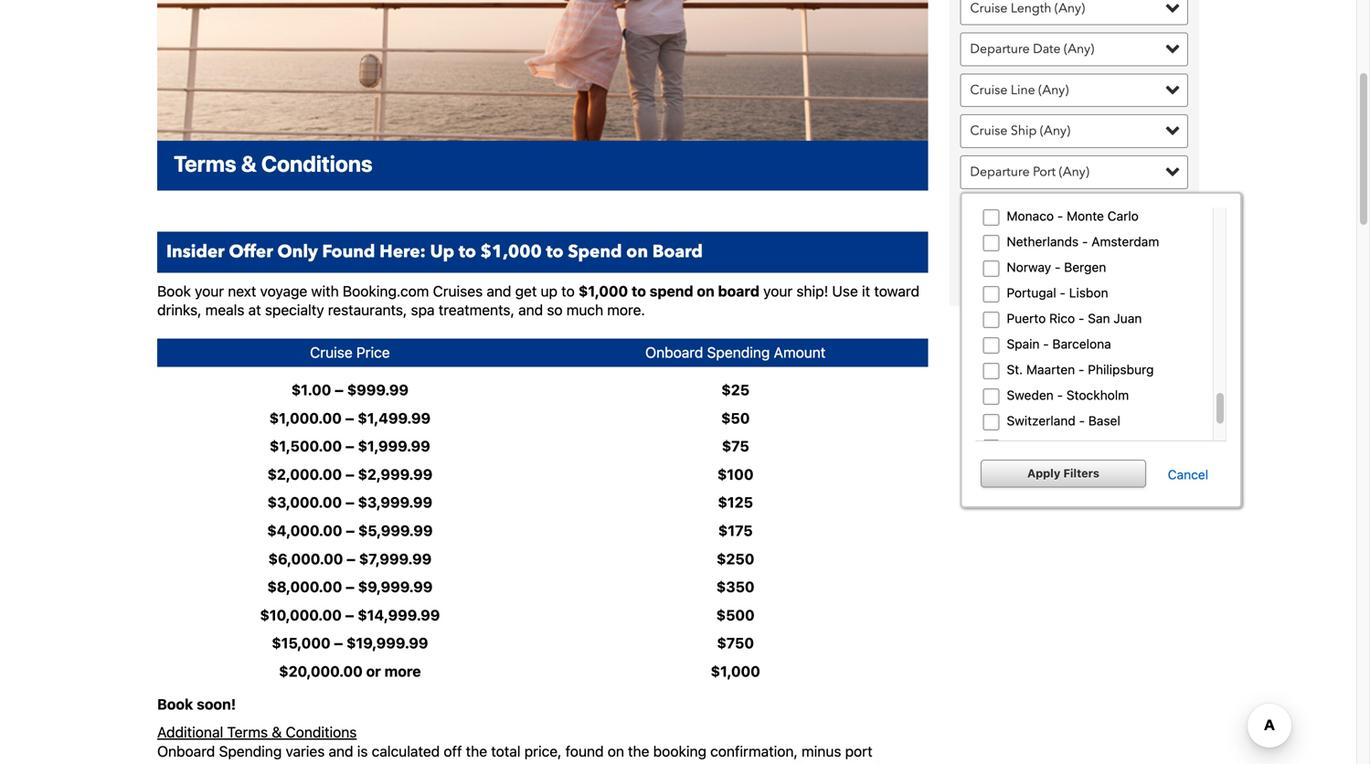 Task type: locate. For each thing, give the bounding box(es) containing it.
per
[[826, 762, 848, 764]]

spain
[[1007, 337, 1040, 352]]

book
[[157, 282, 191, 300], [157, 695, 193, 713]]

1 horizontal spatial on
[[626, 240, 648, 264]]

– up $20,000.00 or more
[[334, 635, 343, 652]]

- up portugal - lisbon
[[1055, 260, 1061, 275]]

& up offer
[[241, 151, 257, 177]]

papeete
[[1051, 439, 1099, 454]]

confirmation,
[[710, 743, 798, 760]]

$1,000
[[480, 240, 542, 264], [579, 282, 628, 300], [711, 663, 760, 680]]

0 vertical spatial cruise
[[970, 81, 1008, 99]]

monaco - monte carlo
[[1007, 209, 1139, 224]]

) right "date"
[[1090, 40, 1094, 58]]

cruise left ship
[[970, 122, 1008, 140]]

( right port
[[1059, 163, 1063, 181]]

spend
[[568, 240, 622, 264]]

2 horizontal spatial spending
[[707, 344, 770, 361]]

& inside additional terms & conditions onboard spending varies and is calculated off the total price, found on the booking confirmation, minus port charges, port expenses, taxes, and travel protection. onboard spending amounts are as follows: $25 per $1-$99
[[272, 724, 282, 741]]

$8,000.00 – $9,999.99
[[267, 578, 433, 596]]

the
[[466, 743, 487, 760], [628, 743, 649, 760]]

use
[[832, 282, 858, 300]]

– for $1,000.00
[[345, 409, 354, 427]]

1 vertical spatial &
[[272, 724, 282, 741]]

port up '$1-'
[[845, 743, 873, 760]]

2 horizontal spatial $1,000
[[711, 663, 760, 680]]

$1,000 up get
[[480, 240, 542, 264]]

1 horizontal spatial &
[[272, 724, 282, 741]]

$1,000 down $750 at the right bottom of the page
[[711, 663, 760, 680]]

1 horizontal spatial port
[[845, 743, 873, 760]]

- up switzerland - basel
[[1057, 388, 1063, 403]]

$3,999.99
[[358, 494, 433, 511]]

- down "barcelona"
[[1079, 362, 1084, 377]]

cruise for cruise ship
[[970, 122, 1008, 140]]

terms & conditions image
[[157, 0, 928, 141]]

protection.
[[433, 762, 505, 764]]

- left basel
[[1079, 413, 1085, 428]]

terms inside additional terms & conditions onboard spending varies and is calculated off the total price, found on the booking confirmation, minus port charges, port expenses, taxes, and travel protection. onboard spending amounts are as follows: $25 per $1-$99
[[227, 724, 268, 741]]

onboard down price,
[[508, 762, 566, 764]]

1 vertical spatial conditions
[[286, 724, 357, 741]]

0 vertical spatial terms
[[174, 151, 236, 177]]

( right 'line'
[[1039, 81, 1042, 99]]

cruises
[[433, 282, 483, 300]]

spending up expenses, in the left bottom of the page
[[219, 743, 282, 760]]

– for $6,000.00
[[347, 550, 356, 567]]

$25 up $50
[[721, 381, 750, 399]]

to up the up
[[546, 240, 564, 264]]

line
[[1011, 81, 1035, 99]]

$1,000 up much
[[579, 282, 628, 300]]

netherlands - amsterdam
[[1007, 234, 1159, 249]]

onboard up charges, on the left bottom of the page
[[157, 743, 215, 760]]

0 horizontal spatial $1,000
[[480, 240, 542, 264]]

$350
[[716, 578, 755, 596]]

apply filters link
[[981, 460, 1146, 487]]

$125
[[718, 494, 753, 511]]

1 horizontal spatial $1,000
[[579, 282, 628, 300]]

portugal - lisbon
[[1007, 285, 1108, 300]]

– down $2,000.00 – $2,999.99 on the bottom
[[346, 494, 354, 511]]

port
[[845, 743, 873, 760], [218, 762, 246, 764]]

any right "date"
[[1068, 40, 1090, 58]]

spa
[[411, 301, 435, 319]]

terms down soon!
[[227, 724, 268, 741]]

insider offer only found here: up to $1,000 to spend on board
[[166, 240, 703, 264]]

departure left port
[[970, 163, 1030, 181]]

much
[[567, 301, 603, 319]]

$14,999.99
[[358, 606, 440, 624]]

2 vertical spatial onboard
[[508, 762, 566, 764]]

2 vertical spatial spending
[[570, 762, 633, 764]]

the up protection.
[[466, 743, 487, 760]]

charges,
[[157, 762, 214, 764]]

) right 'line'
[[1065, 81, 1069, 99]]

2 your from the left
[[763, 282, 793, 300]]

book your next voyage with booking.com cruises and get up to $1,000 to spend on board
[[157, 282, 760, 300]]

puerto rico - san juan
[[1007, 311, 1142, 326]]

– for $3,000.00
[[346, 494, 354, 511]]

0 horizontal spatial &
[[241, 151, 257, 177]]

your left ship!
[[763, 282, 793, 300]]

restaurants,
[[328, 301, 407, 319]]

- up "rico"
[[1060, 285, 1066, 300]]

$1.00
[[291, 381, 331, 399]]

book up drinks,
[[157, 282, 191, 300]]

$500
[[716, 606, 755, 624]]

onboard down spend
[[645, 344, 703, 361]]

carlo
[[1108, 209, 1139, 224]]

conditions up only
[[261, 151, 373, 177]]

1 vertical spatial cruise
[[970, 122, 1008, 140]]

$6,000.00 – $7,999.99
[[268, 550, 432, 567]]

switzerland
[[1007, 413, 1076, 428]]

any right 'line'
[[1042, 81, 1065, 99]]

- left monte
[[1057, 209, 1063, 224]]

( right ship
[[1040, 122, 1044, 140]]

here:
[[379, 240, 426, 264]]

None search field
[[949, 0, 1199, 306]]

up
[[430, 240, 454, 264]]

monte
[[1067, 209, 1104, 224]]

$250
[[717, 550, 754, 567]]

next
[[228, 282, 256, 300]]

cruise up $1.00 – $999.99 in the left of the page
[[310, 344, 353, 361]]

0 horizontal spatial your
[[195, 282, 224, 300]]

is
[[357, 743, 368, 760]]

get
[[515, 282, 537, 300]]

)
[[1090, 40, 1094, 58], [1065, 81, 1069, 99], [1067, 122, 1070, 140], [1086, 163, 1089, 181]]

0 vertical spatial &
[[241, 151, 257, 177]]

apply
[[1027, 467, 1061, 480]]

– up $3,000.00 – $3,999.99
[[346, 466, 354, 483]]

port right charges, on the left bottom of the page
[[218, 762, 246, 764]]

sweden
[[1007, 388, 1054, 403]]

- for bergen
[[1055, 260, 1061, 275]]

conditions up "varies"
[[286, 724, 357, 741]]

) for cruise line ( any )
[[1065, 81, 1069, 99]]

$75
[[722, 437, 749, 455]]

additional terms & conditions onboard spending varies and is calculated off the total price, found on the booking confirmation, minus port charges, port expenses, taxes, and travel protection. onboard spending amounts are as follows: $25 per $1-$99
[[157, 724, 927, 764]]

$3,000.00 – $3,999.99
[[267, 494, 433, 511]]

book up additional
[[157, 695, 193, 713]]

cancel button
[[1150, 467, 1227, 482]]

2 vertical spatial on
[[608, 743, 624, 760]]

1 vertical spatial departure
[[970, 163, 1030, 181]]

the up "amounts"
[[628, 743, 649, 760]]

1 vertical spatial book
[[157, 695, 193, 713]]

– down $8,000.00 – $9,999.99
[[345, 606, 354, 624]]

$4,000.00
[[267, 522, 342, 539]]

– down $1.00 – $999.99 in the left of the page
[[345, 409, 354, 427]]

none search field containing departure date
[[949, 0, 1199, 306]]

$25 inside additional terms & conditions onboard spending varies and is calculated off the total price, found on the booking confirmation, minus port charges, port expenses, taxes, and travel protection. onboard spending amounts are as follows: $25 per $1-$99
[[796, 762, 822, 764]]

to up more.
[[632, 282, 646, 300]]

san
[[1088, 311, 1110, 326]]

1 vertical spatial spending
[[219, 743, 282, 760]]

1 horizontal spatial the
[[628, 743, 649, 760]]

– down $4,000.00 – $5,999.99
[[347, 550, 356, 567]]

any right port
[[1063, 163, 1086, 181]]

2 departure from the top
[[970, 163, 1030, 181]]

spending left amount in the top right of the page
[[707, 344, 770, 361]]

2 the from the left
[[628, 743, 649, 760]]

0 horizontal spatial the
[[466, 743, 487, 760]]

& up expenses, in the left bottom of the page
[[272, 724, 282, 741]]

conditions
[[261, 151, 373, 177], [286, 724, 357, 741]]

1 the from the left
[[466, 743, 487, 760]]

any right ship
[[1044, 122, 1067, 140]]

1 horizontal spatial $25
[[796, 762, 822, 764]]

minus
[[802, 743, 841, 760]]

and inside your ship! use it toward drinks, meals at specialty restaurants, spa treatments, and so much more.
[[518, 301, 543, 319]]

insider
[[166, 240, 225, 264]]

– down $3,000.00 – $3,999.99
[[346, 522, 355, 539]]

0 vertical spatial departure
[[970, 40, 1030, 58]]

1 horizontal spatial your
[[763, 282, 793, 300]]

$1.00 – $999.99
[[291, 381, 409, 399]]

any for departure date ( any )
[[1068, 40, 1090, 58]]

terms up insider
[[174, 151, 236, 177]]

2 horizontal spatial onboard
[[645, 344, 703, 361]]

dialog
[[960, 0, 1242, 526]]

departure port ( any )
[[970, 163, 1089, 181]]

$25 down minus
[[796, 762, 822, 764]]

departure for departure port
[[970, 163, 1030, 181]]

) right port
[[1086, 163, 1089, 181]]

- for stockholm
[[1057, 388, 1063, 403]]

cruise left 'line'
[[970, 81, 1008, 99]]

and down is on the bottom of the page
[[363, 762, 388, 764]]

travel
[[392, 762, 429, 764]]

departure up the cruise line ( any )
[[970, 40, 1030, 58]]

1 vertical spatial onboard
[[157, 743, 215, 760]]

) for departure date ( any )
[[1090, 40, 1094, 58]]

$7,999.99
[[359, 550, 432, 567]]

1 book from the top
[[157, 282, 191, 300]]

total
[[491, 743, 521, 760]]

1 vertical spatial on
[[697, 282, 715, 300]]

norway - bergen
[[1007, 260, 1106, 275]]

found
[[322, 240, 375, 264]]

- right spain
[[1043, 337, 1049, 352]]

cruise price
[[310, 344, 390, 361]]

0 horizontal spatial port
[[218, 762, 246, 764]]

0 horizontal spatial spending
[[219, 743, 282, 760]]

soon!
[[197, 695, 236, 713]]

1 horizontal spatial spending
[[570, 762, 633, 764]]

– up $10,000.00 – $14,999.99
[[346, 578, 355, 596]]

your ship! use it toward drinks, meals at specialty restaurants, spa treatments, and so much more.
[[157, 282, 920, 319]]

0 vertical spatial conditions
[[261, 151, 373, 177]]

1 vertical spatial $25
[[796, 762, 822, 764]]

tahiti
[[1007, 439, 1038, 454]]

1 departure from the top
[[970, 40, 1030, 58]]

0 vertical spatial spending
[[707, 344, 770, 361]]

- up bergen
[[1082, 234, 1088, 249]]

additional
[[157, 724, 223, 741]]

terms & conditions
[[174, 151, 373, 177]]

) right ship
[[1067, 122, 1070, 140]]

– up $2,000.00 – $2,999.99 on the bottom
[[345, 437, 354, 455]]

- right the tahiti
[[1042, 439, 1048, 454]]

port
[[1033, 163, 1056, 181]]

0 vertical spatial book
[[157, 282, 191, 300]]

any
[[1068, 40, 1090, 58], [1042, 81, 1065, 99], [1044, 122, 1067, 140], [1063, 163, 1086, 181]]

$1-
[[852, 762, 874, 764]]

and down get
[[518, 301, 543, 319]]

departure
[[970, 40, 1030, 58], [970, 163, 1030, 181]]

terms
[[174, 151, 236, 177], [227, 724, 268, 741]]

- for monte
[[1057, 209, 1063, 224]]

cruise for cruise line
[[970, 81, 1008, 99]]

taxes,
[[320, 762, 360, 764]]

on
[[626, 240, 648, 264], [697, 282, 715, 300], [608, 743, 624, 760]]

spending down found
[[570, 762, 633, 764]]

2 vertical spatial $1,000
[[711, 663, 760, 680]]

0 horizontal spatial on
[[608, 743, 624, 760]]

( right "date"
[[1064, 40, 1068, 58]]

dialog containing monaco - monte carlo
[[960, 0, 1242, 526]]

your up meals
[[195, 282, 224, 300]]

to right 'up'
[[459, 240, 476, 264]]

– right the $1.00
[[335, 381, 344, 399]]

1 vertical spatial terms
[[227, 724, 268, 741]]

2 book from the top
[[157, 695, 193, 713]]

$1,500.00
[[270, 437, 342, 455]]

0 horizontal spatial $25
[[721, 381, 750, 399]]

( for cruise line
[[1039, 81, 1042, 99]]



Task type: describe. For each thing, give the bounding box(es) containing it.
specialty
[[265, 301, 324, 319]]

$8,000.00
[[267, 578, 342, 596]]

lisbon
[[1069, 285, 1108, 300]]

netherlands
[[1007, 234, 1079, 249]]

so
[[547, 301, 563, 319]]

juan
[[1114, 311, 1142, 326]]

cancel
[[1168, 467, 1208, 482]]

$3,000.00
[[267, 494, 342, 511]]

maarten
[[1026, 362, 1075, 377]]

0 vertical spatial onboard
[[645, 344, 703, 361]]

$1,500.00 – $1,999.99
[[270, 437, 430, 455]]

$750
[[717, 635, 754, 652]]

departure date ( any )
[[970, 40, 1094, 58]]

ship!
[[796, 282, 828, 300]]

– for $1,500.00
[[345, 437, 354, 455]]

$100
[[717, 466, 754, 483]]

$19,999.99
[[346, 635, 428, 652]]

st.
[[1007, 362, 1023, 377]]

1 vertical spatial $1,000
[[579, 282, 628, 300]]

board
[[718, 282, 760, 300]]

$1,499.99
[[358, 409, 431, 427]]

meals
[[205, 301, 244, 319]]

book for book soon!
[[157, 695, 193, 713]]

any for departure port ( any )
[[1063, 163, 1086, 181]]

0 vertical spatial port
[[845, 743, 873, 760]]

( for cruise ship
[[1040, 122, 1044, 140]]

$175
[[718, 522, 753, 539]]

) for departure port ( any )
[[1086, 163, 1089, 181]]

portugal
[[1007, 285, 1056, 300]]

found
[[566, 743, 604, 760]]

– for $8,000.00
[[346, 578, 355, 596]]

and up taxes,
[[329, 743, 353, 760]]

$1,999.99
[[358, 437, 430, 455]]

spend
[[650, 282, 693, 300]]

$15,000
[[272, 635, 331, 652]]

0 horizontal spatial onboard
[[157, 743, 215, 760]]

- for basel
[[1079, 413, 1085, 428]]

cruise ship ( any )
[[970, 122, 1070, 140]]

– for $4,000.00
[[346, 522, 355, 539]]

switzerland - basel
[[1007, 413, 1120, 428]]

philipsburg
[[1088, 362, 1154, 377]]

apply filters
[[1027, 467, 1100, 480]]

$4,000.00 – $5,999.99
[[267, 522, 433, 539]]

follows:
[[742, 762, 792, 764]]

booking
[[653, 743, 707, 760]]

and left get
[[487, 282, 511, 300]]

any for cruise line ( any )
[[1042, 81, 1065, 99]]

$10,000.00
[[260, 606, 342, 624]]

treatments,
[[439, 301, 515, 319]]

more
[[385, 663, 421, 680]]

at
[[248, 301, 261, 319]]

search link
[[960, 243, 1188, 295]]

only
[[277, 240, 318, 264]]

) for cruise ship ( any )
[[1067, 122, 1070, 140]]

$999.99
[[347, 381, 409, 399]]

0 vertical spatial on
[[626, 240, 648, 264]]

conditions inside additional terms & conditions onboard spending varies and is calculated off the total price, found on the booking confirmation, minus port charges, port expenses, taxes, and travel protection. onboard spending amounts are as follows: $25 per $1-$99
[[286, 724, 357, 741]]

monaco
[[1007, 209, 1054, 224]]

$5,999.99
[[358, 522, 433, 539]]

( for departure date
[[1064, 40, 1068, 58]]

- for amsterdam
[[1082, 234, 1088, 249]]

1 your from the left
[[195, 282, 224, 300]]

0 vertical spatial $25
[[721, 381, 750, 399]]

puerto
[[1007, 311, 1046, 326]]

– for $2,000.00
[[346, 466, 354, 483]]

1 horizontal spatial onboard
[[508, 762, 566, 764]]

$20,000.00 or more
[[279, 663, 421, 680]]

to right the up
[[561, 282, 575, 300]]

sweden - stockholm
[[1007, 388, 1129, 403]]

$15,000 – $19,999.99
[[272, 635, 428, 652]]

0 vertical spatial $1,000
[[480, 240, 542, 264]]

your inside your ship! use it toward drinks, meals at specialty restaurants, spa treatments, and so much more.
[[763, 282, 793, 300]]

filters
[[1063, 467, 1100, 480]]

- for barcelona
[[1043, 337, 1049, 352]]

- for lisbon
[[1060, 285, 1066, 300]]

book for book your next voyage with booking.com cruises and get up to $1,000 to spend on board
[[157, 282, 191, 300]]

drinks,
[[157, 301, 202, 319]]

board
[[652, 240, 703, 264]]

departure for departure date
[[970, 40, 1030, 58]]

book soon!
[[157, 695, 236, 713]]

price
[[356, 344, 390, 361]]

booking.com
[[343, 282, 429, 300]]

expenses,
[[250, 762, 317, 764]]

2 horizontal spatial on
[[697, 282, 715, 300]]

ship
[[1011, 122, 1037, 140]]

bergen
[[1064, 260, 1106, 275]]

search
[[1050, 260, 1098, 278]]

$9,999.99
[[358, 578, 433, 596]]

or
[[366, 663, 381, 680]]

date
[[1033, 40, 1061, 58]]

$50
[[721, 409, 750, 427]]

- for papeete
[[1042, 439, 1048, 454]]

2 vertical spatial cruise
[[310, 344, 353, 361]]

( for departure port
[[1059, 163, 1063, 181]]

basel
[[1088, 413, 1120, 428]]

barcelona
[[1053, 337, 1111, 352]]

toward
[[874, 282, 920, 300]]

1 vertical spatial port
[[218, 762, 246, 764]]

amsterdam
[[1092, 234, 1159, 249]]

– for $15,000
[[334, 635, 343, 652]]

as
[[723, 762, 738, 764]]

- left san
[[1079, 311, 1084, 326]]

amount
[[774, 344, 826, 361]]

$6,000.00
[[268, 550, 343, 567]]

tahiti - papeete
[[1007, 439, 1099, 454]]

it
[[862, 282, 870, 300]]

on inside additional terms & conditions onboard spending varies and is calculated off the total price, found on the booking confirmation, minus port charges, port expenses, taxes, and travel protection. onboard spending amounts are as follows: $25 per $1-$99
[[608, 743, 624, 760]]

any for cruise ship ( any )
[[1044, 122, 1067, 140]]

– for $10,000.00
[[345, 606, 354, 624]]

spain - barcelona
[[1007, 337, 1111, 352]]

– for $1.00
[[335, 381, 344, 399]]

voyage
[[260, 282, 307, 300]]



Task type: vqa. For each thing, say whether or not it's contained in the screenshot.
the bottommost jogging
no



